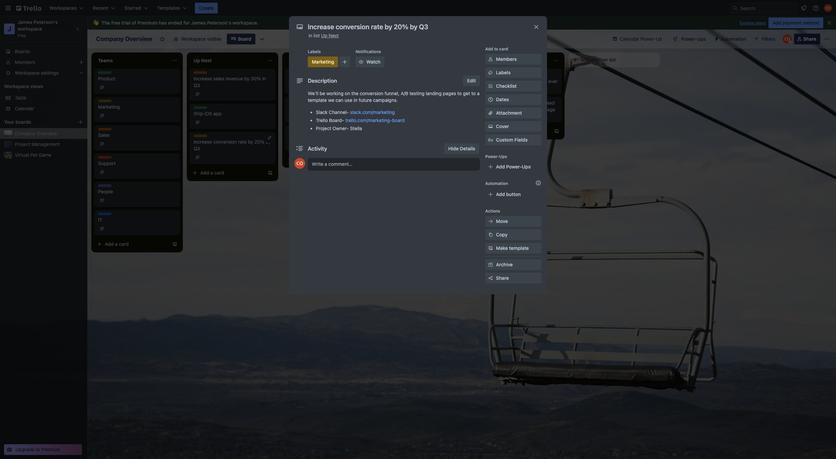 Task type: vqa. For each thing, say whether or not it's contained in the screenshot.


Task type: describe. For each thing, give the bounding box(es) containing it.
board
[[392, 117, 405, 123]]

workspace visible
[[181, 36, 221, 42]]

james peterson's workspace link
[[17, 19, 59, 32]]

trello.com/marketing-
[[346, 117, 392, 123]]

sm image for members
[[488, 56, 494, 63]]

sales
[[213, 76, 225, 81]]

bravo to lauren for taking the lead and finishing the new landing page design!
[[480, 100, 556, 119]]

product for brand guidelines
[[289, 100, 305, 105]]

the down lauren
[[509, 107, 516, 112]]

to right the get
[[472, 90, 476, 96]]

blog
[[335, 76, 345, 81]]

color: orange, title: "sales" element for sales
[[98, 128, 112, 133]]

slack.com/marketing link
[[350, 109, 395, 115]]

ups inside 'button'
[[698, 36, 707, 42]]

oct for brand
[[297, 113, 304, 118]]

1 vertical spatial ups
[[500, 154, 508, 159]]

owner-
[[333, 125, 349, 131]]

👋 the free trial of premium has ended for james peterson's workspace .
[[93, 20, 259, 26]]

workspace for workspace visible
[[181, 36, 206, 42]]

one
[[505, 85, 513, 91]]

0 horizontal spatial members link
[[0, 57, 87, 68]]

increase conversion rate by 20% by q3 link
[[194, 139, 272, 152]]

a for brand guidelines
[[306, 156, 309, 162]]

for for bravo to lauren for taking the lead and finishing the new landing page design!
[[516, 100, 522, 106]]

peterson's inside james peterson's workspace free
[[34, 19, 58, 25]]

company overview inside text field
[[96, 35, 152, 42]]

add button button
[[486, 189, 542, 200]]

add a card for guidelines
[[296, 156, 320, 162]]

0 horizontal spatial power-ups
[[486, 154, 508, 159]]

engineering
[[308, 76, 334, 81]]

project management link
[[15, 141, 83, 148]]

product for product
[[98, 71, 114, 76]]

ended
[[168, 20, 182, 26]]

social
[[385, 104, 398, 110]]

custom
[[496, 137, 514, 143]]

color: green, title: "product" element for product
[[98, 71, 114, 76]]

move
[[496, 218, 508, 224]]

guidelines
[[303, 104, 326, 110]]

members for the right members link
[[496, 56, 517, 62]]

can
[[336, 97, 344, 103]]

custom fields button
[[486, 137, 542, 143]]

people people
[[98, 184, 113, 194]]

sm image for archive
[[488, 261, 494, 268]]

color: yellow, title: "marketing" element for analytics data
[[289, 128, 309, 133]]

nov
[[297, 141, 305, 146]]

marketing increase conversion rate by 20% by q3
[[194, 135, 271, 151]]

day!
[[515, 85, 524, 91]]

list inside button
[[610, 57, 616, 63]]

company inside 'company overview' link
[[15, 131, 35, 136]]

wave image
[[93, 20, 99, 26]]

17,
[[305, 113, 310, 118]]

customer
[[492, 78, 514, 84]]

table link
[[15, 95, 83, 101]]

brand guidelines link
[[289, 104, 367, 110]]

page
[[545, 107, 556, 112]]

marketing for marketing analytics data
[[289, 128, 309, 133]]

analytics
[[289, 132, 309, 138]]

cover link
[[486, 121, 542, 132]]

watch
[[367, 59, 381, 65]]

add power-ups link
[[486, 161, 542, 172]]

get
[[463, 90, 471, 96]]

color: orange, title: "sales" element for increase
[[194, 71, 207, 76]]

filters button
[[752, 34, 778, 44]]

sales for sales
[[98, 128, 109, 133]]

people inside people people
[[98, 184, 112, 189]]

23,
[[401, 113, 407, 118]]

0 horizontal spatial share
[[496, 275, 509, 281]]

on
[[345, 90, 350, 96]]

sales up color: red, title: "support" element
[[98, 132, 110, 138]]

archive
[[496, 262, 513, 267]]

project inside slack channel- slack.com/marketing trello board- trello.com/marketing-board project owner- stella
[[316, 125, 332, 131]]

dates
[[496, 97, 509, 102]]

1 horizontal spatial workspace
[[233, 20, 257, 26]]

0 horizontal spatial overview
[[37, 131, 57, 136]]

your boards
[[4, 119, 31, 125]]

we
[[328, 97, 335, 103]]

james inside james peterson's workspace free
[[17, 19, 32, 25]]

product for ship ios app
[[194, 106, 209, 111]]

power-ups inside 'button'
[[682, 36, 707, 42]]

marketing up the sales sales
[[98, 104, 120, 110]]

color: yellow, title: "marketing" element for social media campaign
[[385, 100, 404, 105]]

table
[[15, 95, 26, 101]]

create from template… image for brand guidelines
[[363, 157, 369, 162]]

future
[[359, 97, 372, 103]]

power- inside 'button'
[[682, 36, 698, 42]]

calendar link
[[15, 105, 83, 112]]

the
[[102, 20, 110, 26]]

2 horizontal spatial christina overa (christinaovera) image
[[825, 4, 833, 12]]

answering
[[517, 72, 540, 77]]

marketing link
[[98, 104, 176, 110]]

copy link
[[486, 229, 542, 240]]

a/b
[[401, 90, 409, 96]]

actions
[[486, 209, 501, 214]]

add a card button for guidelines
[[285, 154, 361, 165]]

add a card button for app
[[190, 168, 265, 178]]

1 vertical spatial company overview
[[15, 131, 57, 136]]

by right 20%
[[266, 139, 271, 145]]

payment
[[783, 20, 802, 26]]

card for marketing
[[119, 241, 129, 247]]

support support
[[98, 156, 116, 166]]

marketing for marketing increase conversion rate by 20% by q3
[[194, 135, 213, 140]]

media
[[399, 104, 412, 110]]

notifications
[[356, 49, 381, 54]]

virtual
[[15, 152, 29, 158]]

1 vertical spatial christina overa (christinaovera) image
[[783, 34, 793, 44]]

ship
[[194, 111, 203, 116]]

sm image for copy
[[488, 231, 494, 238]]

add a card for campaign
[[392, 156, 415, 162]]

sm image for cover
[[488, 123, 494, 130]]

support link
[[98, 160, 176, 167]]

brand
[[289, 104, 302, 110]]

the inside bravo to tom for answering the most customer support emails ever received in one day!
[[541, 72, 548, 77]]

q3 for increase sales revenue by 30% in q3
[[194, 82, 200, 88]]

a for marketing
[[115, 241, 118, 247]]

create button
[[195, 3, 218, 13]]

search image
[[733, 5, 739, 11]]

Oct 17, 2022 checkbox
[[289, 112, 323, 120]]

ever
[[549, 78, 558, 84]]

show menu image
[[824, 36, 831, 42]]

card for brand guidelines
[[310, 156, 320, 162]]

board link
[[227, 34, 256, 44]]

add board image
[[78, 119, 83, 125]]

calendar for calendar power-up
[[620, 36, 640, 42]]

template inside the we'll be working on the conversion funnel, a/b testing landing pages to get to a template we can use in future campaigns.
[[308, 97, 327, 103]]

2022 for brand
[[311, 113, 321, 118]]

method
[[803, 20, 820, 26]]

create from template… image for social media campaign
[[459, 157, 464, 162]]

trial
[[122, 20, 131, 26]]

bravo for and
[[480, 100, 493, 106]]

in left 'up next' 'link'
[[309, 33, 313, 38]]

0 notifications image
[[801, 4, 809, 12]]

0 horizontal spatial automation
[[486, 181, 509, 186]]

add another list button
[[569, 52, 661, 67]]

it link
[[98, 217, 176, 223]]

for for bravo to tom for answering the most customer support emails ever received in one day!
[[510, 72, 516, 77]]

1 horizontal spatial members link
[[486, 54, 542, 65]]

board
[[238, 36, 251, 42]]

it for it
[[98, 213, 102, 218]]

bravo for customer
[[480, 72, 493, 77]]

oct 18, 2022
[[297, 85, 322, 90]]

color: green, title: "product" element for ship ios app
[[194, 106, 209, 111]]

ship ios app link
[[194, 110, 272, 117]]

edit
[[468, 78, 476, 83]]

workspace for workspace views
[[4, 83, 29, 89]]

2 horizontal spatial color: green, title: "product" element
[[289, 100, 305, 105]]

views
[[30, 83, 43, 89]]

a inside the we'll be working on the conversion funnel, a/b testing landing pages to get to a template we can use in future campaigns.
[[477, 90, 480, 96]]

new
[[518, 107, 527, 112]]

1 horizontal spatial template
[[510, 245, 529, 251]]

hide
[[449, 146, 459, 151]]

we'll
[[308, 90, 319, 96]]

landing inside the we'll be working on the conversion funnel, a/b testing landing pages to get to a template we can use in future campaigns.
[[426, 90, 442, 96]]

by for 30%
[[244, 76, 250, 81]]

color: yellow, title: "marketing" element for marketing
[[98, 100, 118, 105]]

bravo to lauren for taking the lead and finishing the new landing page design! link
[[480, 100, 558, 120]]

Search field
[[739, 3, 797, 13]]

primary element
[[0, 0, 837, 16]]

up next link
[[321, 33, 339, 38]]

card for ship ios app
[[214, 170, 224, 176]]

20%
[[255, 139, 265, 145]]

sm image for move
[[488, 218, 494, 225]]



Task type: locate. For each thing, give the bounding box(es) containing it.
edit button
[[464, 75, 480, 86]]

marketing up the it develop engineering blog on the left
[[312, 59, 334, 65]]

q3 inside 'sales increase sales revenue by 30% in q3'
[[194, 82, 200, 88]]

up left the next
[[321, 33, 328, 38]]

1 vertical spatial workspace
[[17, 26, 42, 32]]

create from template… image for ship ios app
[[268, 170, 273, 176]]

color: blue, title: "it" element down people people
[[98, 213, 112, 218]]

sm image left checklist
[[488, 83, 494, 89]]

1 horizontal spatial color: blue, title: "it" element
[[289, 71, 303, 76]]

to right upgrade
[[36, 447, 40, 452]]

0 vertical spatial premium
[[138, 20, 158, 26]]

sm image for watch
[[358, 59, 365, 65]]

slack
[[316, 109, 328, 115]]

0 vertical spatial bravo
[[480, 72, 493, 77]]

0 horizontal spatial list
[[314, 33, 320, 38]]

1 vertical spatial conversion
[[213, 139, 237, 145]]

q3 for increase conversion rate by 20% by q3
[[194, 146, 200, 151]]

marketing down the ios
[[194, 135, 213, 140]]

1 vertical spatial calendar
[[15, 106, 34, 111]]

create from template… image
[[172, 241, 178, 247]]

up for power-
[[656, 36, 663, 42]]

1 vertical spatial increase
[[194, 139, 212, 145]]

1 horizontal spatial share
[[804, 36, 817, 42]]

0 horizontal spatial share button
[[486, 273, 542, 284]]

to inside upgrade to premium link
[[36, 447, 40, 452]]

to for bravo to tom for answering the most customer support emails ever received in one day!
[[494, 72, 498, 77]]

up
[[321, 33, 328, 38], [656, 36, 663, 42]]

1 horizontal spatial list
[[610, 57, 616, 63]]

the up emails
[[541, 72, 548, 77]]

to inside bravo to lauren for taking the lead and finishing the new landing page design!
[[494, 100, 498, 106]]

0 horizontal spatial color: green, title: "product" element
[[98, 71, 114, 76]]

lauren
[[500, 100, 514, 106]]

ups left 'automation' button
[[698, 36, 707, 42]]

add a card for app
[[200, 170, 224, 176]]

members link up labels link
[[486, 54, 542, 65]]

another
[[591, 57, 609, 63]]

1 horizontal spatial workspace
[[181, 36, 206, 42]]

2 vertical spatial ups
[[522, 164, 531, 170]]

list left 'up next' 'link'
[[314, 33, 320, 38]]

sm image left watch on the top left of the page
[[358, 59, 365, 65]]

2022 right 24,
[[313, 141, 323, 146]]

make template link
[[486, 243, 542, 254]]

emails
[[534, 78, 548, 84]]

0 vertical spatial color: green, title: "product" element
[[98, 71, 114, 76]]

color: orange, title: "sales" element left sales
[[194, 71, 207, 76]]

calendar power-up link
[[609, 34, 667, 44]]

automation button
[[712, 34, 751, 44]]

increase down the ship
[[194, 139, 212, 145]]

1 vertical spatial sm image
[[488, 123, 494, 130]]

to inside bravo to tom for answering the most customer support emails ever received in one day!
[[494, 72, 498, 77]]

sm image inside move link
[[488, 218, 494, 225]]

Oct 18, 2022 checkbox
[[289, 83, 324, 91]]

1 vertical spatial color: orange, title: "sales" element
[[98, 128, 112, 133]]

2 people from the top
[[98, 189, 113, 194]]

0 vertical spatial overview
[[125, 35, 152, 42]]

members down the "add to card"
[[496, 56, 517, 62]]

1 horizontal spatial christina overa (christinaovera) image
[[783, 34, 793, 44]]

company overview link
[[15, 130, 83, 137]]

1 vertical spatial project
[[15, 141, 30, 147]]

Write a comment text field
[[308, 158, 480, 170]]

people down support support
[[98, 184, 112, 189]]

0 vertical spatial conversion
[[360, 90, 384, 96]]

oct left 17,
[[297, 113, 304, 118]]

it it
[[98, 213, 102, 223]]

to left the get
[[458, 90, 462, 96]]

christina overa (christinaovera) image right open information menu icon
[[825, 4, 833, 12]]

0 vertical spatial company
[[96, 35, 124, 42]]

marketing
[[312, 59, 334, 65], [98, 100, 118, 105], [304, 100, 324, 105], [385, 100, 404, 105], [98, 104, 120, 110], [289, 128, 309, 133], [194, 135, 213, 140]]

in inside bravo to tom for answering the most customer support emails ever received in one day!
[[500, 85, 504, 91]]

add button
[[496, 191, 521, 197]]

calendar down the table
[[15, 106, 34, 111]]

overview down "of"
[[125, 35, 152, 42]]

increase sales revenue by 30% in q3 link
[[194, 75, 272, 89]]

by right rate
[[248, 139, 253, 145]]

sm image for checklist
[[488, 83, 494, 89]]

james peterson's workspace free
[[17, 19, 59, 38]]

marketing for marketing marketing
[[98, 100, 118, 105]]

create
[[199, 5, 214, 11]]

sm image inside copy link
[[488, 231, 494, 238]]

color: green, title: "product" element up marketing marketing
[[98, 71, 114, 76]]

received
[[480, 85, 499, 91]]

bravo up and at top right
[[480, 100, 493, 106]]

marketing inside marketing marketing
[[98, 100, 118, 105]]

sm image inside watch button
[[358, 59, 365, 65]]

0 vertical spatial increase
[[194, 76, 212, 81]]

oct for engineering
[[297, 85, 304, 90]]

peterson's inside banner
[[207, 20, 232, 26]]

1 vertical spatial q3
[[194, 146, 200, 151]]

sales
[[194, 71, 204, 76], [98, 128, 109, 133], [98, 132, 110, 138]]

details
[[460, 146, 476, 151]]

product inside product ship ios app
[[194, 106, 209, 111]]

workspace inside james peterson's workspace free
[[17, 26, 42, 32]]

color: blue, title: "it" element
[[289, 71, 303, 76], [98, 213, 112, 218]]

checklist
[[496, 83, 517, 89]]

card for social media campaign
[[405, 156, 415, 162]]

workspace views
[[4, 83, 43, 89]]

sm image down the actions
[[488, 218, 494, 225]]

1 vertical spatial for
[[510, 72, 516, 77]]

calendar for calendar
[[15, 106, 34, 111]]

0 horizontal spatial calendar
[[15, 106, 34, 111]]

sm image inside members link
[[488, 56, 494, 63]]

rate
[[238, 139, 247, 145]]

add a card button for campaign
[[381, 154, 456, 165]]

0 vertical spatial q3
[[194, 82, 200, 88]]

2022 inside nov 24, 2022 option
[[313, 141, 323, 146]]

share down method
[[804, 36, 817, 42]]

0 vertical spatial oct
[[297, 85, 304, 90]]

1 vertical spatial automation
[[486, 181, 509, 186]]

in
[[309, 33, 313, 38], [262, 76, 266, 81], [500, 85, 504, 91], [354, 97, 358, 103]]

product inside product product
[[98, 71, 114, 76]]

1 vertical spatial share button
[[486, 273, 542, 284]]

sales inside 'sales increase sales revenue by 30% in q3'
[[194, 71, 204, 76]]

color: yellow, title: "marketing" element down the ios
[[194, 135, 213, 140]]

1 horizontal spatial color: green, title: "product" element
[[194, 106, 209, 111]]

up left power-ups 'button'
[[656, 36, 663, 42]]

the right on
[[352, 90, 359, 96]]

2 increase from the top
[[194, 139, 212, 145]]

to for bravo to lauren for taking the lead and finishing the new landing page design!
[[494, 100, 498, 106]]

1 vertical spatial share
[[496, 275, 509, 281]]

0 vertical spatial share button
[[795, 34, 821, 44]]

up for list
[[321, 33, 328, 38]]

1 vertical spatial color: blue, title: "it" element
[[98, 213, 112, 218]]

24,
[[306, 141, 312, 146]]

it for develop
[[289, 71, 293, 76]]

attachment button
[[486, 108, 542, 118]]

color: yellow, title: "marketing" element for increase conversion rate by 20% by q3
[[194, 135, 213, 140]]

1 horizontal spatial company
[[96, 35, 124, 42]]

sm image inside the checklist link
[[488, 83, 494, 89]]

sales down marketing marketing
[[98, 128, 109, 133]]

1 vertical spatial oct
[[297, 113, 304, 118]]

to up the finishing
[[494, 100, 498, 106]]

automation down explore
[[721, 36, 747, 42]]

your boards with 3 items element
[[4, 118, 68, 126]]

0 vertical spatial project
[[316, 125, 332, 131]]

attachment
[[496, 110, 522, 116]]

activity
[[308, 146, 327, 152]]

project up virtual at left
[[15, 141, 30, 147]]

sm image left copy
[[488, 231, 494, 238]]

make
[[496, 245, 508, 251]]

0 vertical spatial workspace
[[233, 20, 257, 26]]

2 bravo from the top
[[480, 100, 493, 106]]

company overview down trial
[[96, 35, 152, 42]]

sm image down design!
[[488, 123, 494, 130]]

taking
[[523, 100, 536, 106]]

1 vertical spatial power-ups
[[486, 154, 508, 159]]

premium
[[138, 20, 158, 26], [41, 447, 60, 452]]

0 horizontal spatial james
[[17, 19, 32, 25]]

slack.com/marketing
[[350, 109, 395, 115]]

christina overa (christinaovera) image
[[825, 4, 833, 12], [783, 34, 793, 44], [295, 158, 305, 169]]

0 vertical spatial christina overa (christinaovera) image
[[825, 4, 833, 12]]

0 horizontal spatial members
[[15, 59, 35, 65]]

workspace left the visible
[[181, 36, 206, 42]]

a for social media campaign
[[402, 156, 404, 162]]

marketing social media campaign
[[385, 100, 436, 110]]

2022 right 17,
[[311, 113, 321, 118]]

christina overa (christinaovera) image down payment
[[783, 34, 793, 44]]

the inside the we'll be working on the conversion funnel, a/b testing landing pages to get to a template we can use in future campaigns.
[[352, 90, 359, 96]]

pages
[[443, 90, 457, 96]]

0 horizontal spatial christina overa (christinaovera) image
[[295, 158, 305, 169]]

2 oct from the top
[[297, 113, 304, 118]]

sales for increase
[[194, 71, 204, 76]]

free
[[111, 20, 120, 26]]

2022 up we'll on the top of page
[[312, 85, 322, 90]]

we'll be working on the conversion funnel, a/b testing landing pages to get to a template we can use in future campaigns.
[[308, 90, 480, 103]]

0 horizontal spatial labels
[[308, 49, 321, 54]]

color: yellow, title: "marketing" element down funnel,
[[385, 100, 404, 105]]

1 q3 from the top
[[194, 82, 200, 88]]

0 vertical spatial template
[[308, 97, 327, 103]]

1 vertical spatial color: green, title: "product" element
[[289, 100, 305, 105]]

0 horizontal spatial ups
[[500, 154, 508, 159]]

1 horizontal spatial share button
[[795, 34, 821, 44]]

j link
[[4, 24, 15, 34]]

marketing for marketing social media campaign
[[385, 100, 404, 105]]

it inside it it
[[98, 213, 102, 218]]

upgrade to premium link
[[4, 444, 82, 455]]

1 horizontal spatial premium
[[138, 20, 158, 26]]

color: blue, title: "it" element for develop
[[289, 71, 303, 76]]

Nov 24, 2022 checkbox
[[289, 140, 325, 148]]

1 vertical spatial workspace
[[4, 83, 29, 89]]

Board name text field
[[93, 34, 156, 44]]

oct
[[297, 85, 304, 90], [297, 113, 304, 118]]

None text field
[[305, 21, 527, 33]]

Mar 23, 2022 checkbox
[[385, 112, 420, 120]]

2 vertical spatial sm image
[[488, 261, 494, 268]]

color: orange, title: "sales" element
[[194, 71, 207, 76], [98, 128, 112, 133]]

increase left sales
[[194, 76, 212, 81]]

in right 30%
[[262, 76, 266, 81]]

by left 30%
[[244, 76, 250, 81]]

explore
[[740, 21, 755, 26]]

make template
[[496, 245, 529, 251]]

landing inside bravo to lauren for taking the lead and finishing the new landing page design!
[[528, 107, 544, 112]]

automation up add button at top right
[[486, 181, 509, 186]]

mar
[[393, 113, 400, 118]]

for inside bravo to lauren for taking the lead and finishing the new landing page design!
[[516, 100, 522, 106]]

for right tom
[[510, 72, 516, 77]]

workspace inside button
[[181, 36, 206, 42]]

add
[[773, 20, 782, 26], [486, 46, 494, 51], [581, 57, 590, 63], [487, 128, 496, 134], [296, 156, 305, 162], [392, 156, 400, 162], [496, 164, 505, 170], [200, 170, 209, 176], [496, 191, 505, 197], [105, 241, 114, 247]]

2022 for media
[[408, 113, 418, 118]]

1 horizontal spatial peterson's
[[207, 20, 232, 26]]

None checkbox
[[385, 83, 420, 91]]

1 horizontal spatial conversion
[[360, 90, 384, 96]]

sales sales
[[98, 128, 110, 138]]

2 sm image from the top
[[488, 123, 494, 130]]

people up it it
[[98, 189, 113, 194]]

marketing up the nov
[[289, 128, 309, 133]]

bravo inside bravo to tom for answering the most customer support emails ever received in one day!
[[480, 72, 493, 77]]

project up analytics data link
[[316, 125, 332, 131]]

a for ship ios app
[[211, 170, 213, 176]]

1 increase from the top
[[194, 76, 212, 81]]

to left tom
[[494, 72, 498, 77]]

in inside 'sales increase sales revenue by 30% in q3'
[[262, 76, 266, 81]]

1 vertical spatial labels
[[496, 70, 511, 75]]

1 vertical spatial premium
[[41, 447, 60, 452]]

2022 for data
[[313, 141, 323, 146]]

1 vertical spatial overview
[[37, 131, 57, 136]]

overview up management
[[37, 131, 57, 136]]

1 oct from the top
[[297, 85, 304, 90]]

oct inside checkbox
[[297, 85, 304, 90]]

1 horizontal spatial overview
[[125, 35, 152, 42]]

sm image inside make template link
[[488, 245, 494, 252]]

for right the ended
[[184, 20, 190, 26]]

0 horizontal spatial project
[[15, 141, 30, 147]]

for up new
[[516, 100, 522, 106]]

1 bravo from the top
[[480, 72, 493, 77]]

sales inside the sales sales
[[98, 128, 109, 133]]

color: yellow, title: "marketing" element up the nov
[[289, 128, 309, 133]]

bravo to tom for answering the most customer support emails ever received in one day! link
[[480, 71, 558, 91]]

marketing for marketing
[[312, 59, 334, 65]]

increase for increase sales revenue by 30% in q3
[[194, 76, 212, 81]]

0 vertical spatial company overview
[[96, 35, 152, 42]]

1 sm image from the top
[[488, 56, 494, 63]]

0 horizontal spatial workspace
[[4, 83, 29, 89]]

0 vertical spatial sm image
[[488, 56, 494, 63]]

support up the day!
[[515, 78, 532, 84]]

2022 inside oct 18, 2022 checkbox
[[312, 85, 322, 90]]

0 vertical spatial share
[[804, 36, 817, 42]]

oct inside checkbox
[[297, 113, 304, 118]]

members for members link to the left
[[15, 59, 35, 65]]

campaign
[[414, 104, 436, 110]]

marketing inside "product marketing brand guidelines"
[[304, 100, 324, 105]]

the
[[541, 72, 548, 77], [352, 90, 359, 96], [538, 100, 545, 106], [509, 107, 516, 112]]

1 people from the top
[[98, 184, 112, 189]]

color: green, title: "product" element
[[98, 71, 114, 76], [289, 100, 305, 105], [194, 106, 209, 111]]

support up color: purple, title: "people" element
[[98, 160, 116, 166]]

sm image up most
[[488, 69, 494, 76]]

sm image
[[358, 59, 365, 65], [488, 69, 494, 76], [488, 83, 494, 89], [488, 218, 494, 225], [488, 231, 494, 238], [488, 245, 494, 252]]

company down the
[[96, 35, 124, 42]]

design!
[[480, 113, 496, 119]]

sm image for make template
[[488, 245, 494, 252]]

2022 inside mar 23, 2022 option
[[408, 113, 418, 118]]

marketing down we'll on the top of page
[[304, 100, 324, 105]]

marketing down product product
[[98, 100, 118, 105]]

sm image inside labels link
[[488, 69, 494, 76]]

analytics data link
[[289, 132, 367, 139]]

landing
[[426, 90, 442, 96], [528, 107, 544, 112]]

a
[[477, 90, 480, 96], [497, 128, 500, 134], [306, 156, 309, 162], [402, 156, 404, 162], [211, 170, 213, 176], [115, 241, 118, 247]]

0 vertical spatial automation
[[721, 36, 747, 42]]

develop engineering blog link
[[289, 75, 367, 82]]

finishing
[[490, 107, 508, 112]]

1 vertical spatial landing
[[528, 107, 544, 112]]

color: yellow, title: "marketing" element
[[308, 57, 338, 67], [98, 100, 118, 105], [304, 100, 324, 105], [385, 100, 404, 105], [289, 128, 309, 133], [194, 135, 213, 140]]

2022 for engineering
[[312, 85, 322, 90]]

edit card image
[[267, 135, 272, 140]]

color: purple, title: "people" element
[[98, 184, 112, 189]]

conversion inside the we'll be working on the conversion funnel, a/b testing landing pages to get to a template we can use in future campaigns.
[[360, 90, 384, 96]]

virtual pet game
[[15, 152, 51, 158]]

checklist link
[[486, 81, 542, 91]]

bravo inside bravo to lauren for taking the lead and finishing the new landing page design!
[[480, 100, 493, 106]]

color: yellow, title: "marketing" element down we'll on the top of page
[[304, 100, 324, 105]]

company overview
[[96, 35, 152, 42], [15, 131, 57, 136]]

company overview up project management at the top of the page
[[15, 131, 57, 136]]

in down customer at the top of the page
[[500, 85, 504, 91]]

sales left sales
[[194, 71, 204, 76]]

1 horizontal spatial project
[[316, 125, 332, 131]]

1 horizontal spatial ups
[[522, 164, 531, 170]]

support inside bravo to tom for answering the most customer support emails ever received in one day!
[[515, 78, 532, 84]]

3 sm image from the top
[[488, 261, 494, 268]]

company down boards
[[15, 131, 35, 136]]

explore plans button
[[740, 19, 767, 27]]

premium inside upgrade to premium link
[[41, 447, 60, 452]]

support inside support support
[[98, 156, 114, 161]]

template down copy link
[[510, 245, 529, 251]]

marketing down funnel,
[[385, 100, 404, 105]]

2022 inside oct 17, 2022 checkbox
[[311, 113, 321, 118]]

0 vertical spatial power-ups
[[682, 36, 707, 42]]

sm image for labels
[[488, 69, 494, 76]]

list
[[314, 33, 320, 38], [610, 57, 616, 63]]

it inside the it develop engineering blog
[[289, 71, 293, 76]]

2 q3 from the top
[[194, 146, 200, 151]]

to for upgrade to premium
[[36, 447, 40, 452]]

to for add to card
[[495, 46, 499, 51]]

banner containing 👋
[[87, 16, 837, 30]]

conversion up future
[[360, 90, 384, 96]]

by for 20%
[[248, 139, 253, 145]]

1 horizontal spatial up
[[656, 36, 663, 42]]

color: blue, title: "it" element for it
[[98, 213, 112, 218]]

bravo up most
[[480, 72, 493, 77]]

share down the archive
[[496, 275, 509, 281]]

boards
[[15, 119, 31, 125]]

conversion inside marketing increase conversion rate by 20% by q3
[[213, 139, 237, 145]]

0 horizontal spatial color: orange, title: "sales" element
[[98, 128, 112, 133]]

for
[[184, 20, 190, 26], [510, 72, 516, 77], [516, 100, 522, 106]]

1 horizontal spatial landing
[[528, 107, 544, 112]]

calendar power-up
[[620, 36, 663, 42]]

support
[[515, 78, 532, 84], [98, 156, 114, 161], [98, 160, 116, 166]]

conversion left rate
[[213, 139, 237, 145]]

oct 17, 2022
[[297, 113, 321, 118]]

trello.com/marketing-board link
[[346, 117, 405, 123]]

1 horizontal spatial james
[[191, 20, 206, 26]]

workspace up free
[[17, 26, 42, 32]]

in right "use"
[[354, 97, 358, 103]]

2022 right 23,
[[408, 113, 418, 118]]

calendar up add another list button
[[620, 36, 640, 42]]

1 vertical spatial template
[[510, 245, 529, 251]]

star or unstar board image
[[160, 36, 165, 42]]

color: red, title: "support" element
[[98, 156, 114, 161]]

in inside the we'll be working on the conversion funnel, a/b testing landing pages to get to a template we can use in future campaigns.
[[354, 97, 358, 103]]

increase for increase conversion rate by 20% by q3
[[194, 139, 212, 145]]

workspace up the table
[[4, 83, 29, 89]]

marketing inside marketing increase conversion rate by 20% by q3
[[194, 135, 213, 140]]

0 vertical spatial color: blue, title: "it" element
[[289, 71, 303, 76]]

1 horizontal spatial automation
[[721, 36, 747, 42]]

conversion
[[360, 90, 384, 96], [213, 139, 237, 145]]

1 horizontal spatial company overview
[[96, 35, 152, 42]]

0 vertical spatial list
[[314, 33, 320, 38]]

virtual pet game link
[[15, 152, 83, 158]]

marketing inside marketing social media campaign
[[385, 100, 404, 105]]

1 horizontal spatial labels
[[496, 70, 511, 75]]

marketing analytics data
[[289, 128, 320, 138]]

share
[[804, 36, 817, 42], [496, 275, 509, 281]]

premium right upgrade
[[41, 447, 60, 452]]

ups down 'fields'
[[522, 164, 531, 170]]

overview
[[125, 35, 152, 42], [37, 131, 57, 136]]

members
[[496, 56, 517, 62], [15, 59, 35, 65]]

color: green, title: "product" element up oct 17, 2022 checkbox
[[289, 100, 305, 105]]

james up free
[[17, 19, 32, 25]]

has
[[159, 20, 167, 26]]

christina overa (christinaovera) image down the nov
[[295, 158, 305, 169]]

workspace navigation collapse icon image
[[73, 24, 83, 34]]

sm image left the make
[[488, 245, 494, 252]]

premium right "of"
[[138, 20, 158, 26]]

color: yellow, title: "marketing" element up the it develop engineering blog on the left
[[308, 57, 338, 67]]

template
[[308, 97, 327, 103], [510, 245, 529, 251]]

automation inside 'automation' button
[[721, 36, 747, 42]]

customize views image
[[259, 36, 266, 42]]

q3 inside marketing increase conversion rate by 20% by q3
[[194, 146, 200, 151]]

0 horizontal spatial conversion
[[213, 139, 237, 145]]

sm image inside cover link
[[488, 123, 494, 130]]

sm image left the archive
[[488, 261, 494, 268]]

1 vertical spatial bravo
[[480, 100, 493, 106]]

labels link
[[486, 67, 542, 78]]

2 vertical spatial color: green, title: "product" element
[[194, 106, 209, 111]]

marketing marketing
[[98, 100, 120, 110]]

increase inside marketing increase conversion rate by 20% by q3
[[194, 139, 212, 145]]

list right another
[[610, 57, 616, 63]]

of
[[132, 20, 136, 26]]

1 horizontal spatial members
[[496, 56, 517, 62]]

overview inside text field
[[125, 35, 152, 42]]

0 horizontal spatial up
[[321, 33, 328, 38]]

labels up customer at the top of the page
[[496, 70, 511, 75]]

0 vertical spatial color: orange, title: "sales" element
[[194, 71, 207, 76]]

by inside 'sales increase sales revenue by 30% in q3'
[[244, 76, 250, 81]]

copy
[[496, 232, 508, 237]]

members link down boards
[[0, 57, 87, 68]]

add payment method
[[773, 20, 820, 26]]

marketing inside marketing analytics data
[[289, 128, 309, 133]]

to up labels link
[[495, 46, 499, 51]]

2 vertical spatial christina overa (christinaovera) image
[[295, 158, 305, 169]]

sm image
[[488, 56, 494, 63], [488, 123, 494, 130], [488, 261, 494, 268]]

color: green, title: "product" element left the app
[[194, 106, 209, 111]]

q3
[[194, 82, 200, 88], [194, 146, 200, 151]]

workspace up board
[[233, 20, 257, 26]]

banner
[[87, 16, 837, 30]]

0 vertical spatial for
[[184, 20, 190, 26]]

increase inside 'sales increase sales revenue by 30% in q3'
[[194, 76, 212, 81]]

most
[[480, 78, 491, 84]]

project
[[316, 125, 332, 131], [15, 141, 30, 147]]

upgrade to premium
[[15, 447, 60, 452]]

0 horizontal spatial template
[[308, 97, 327, 103]]

1 horizontal spatial color: orange, title: "sales" element
[[194, 71, 207, 76]]

pet
[[30, 152, 37, 158]]

ups up 'add power-ups'
[[500, 154, 508, 159]]

product inside "product marketing brand guidelines"
[[289, 100, 305, 105]]

for inside bravo to tom for answering the most customer support emails ever received in one day!
[[510, 72, 516, 77]]

hide details link
[[445, 143, 480, 154]]

slack channel- slack.com/marketing trello board- trello.com/marketing-board project owner- stella
[[316, 109, 405, 131]]

company inside company overview text field
[[96, 35, 124, 42]]

sm image inside archive link
[[488, 261, 494, 268]]

share button down archive link
[[486, 273, 542, 284]]

0 horizontal spatial premium
[[41, 447, 60, 452]]

open information menu image
[[813, 5, 820, 11]]

create from template… image
[[554, 128, 560, 134], [363, 157, 369, 162], [459, 157, 464, 162], [268, 170, 273, 176]]

landing down taking
[[528, 107, 544, 112]]

the left lead
[[538, 100, 545, 106]]



